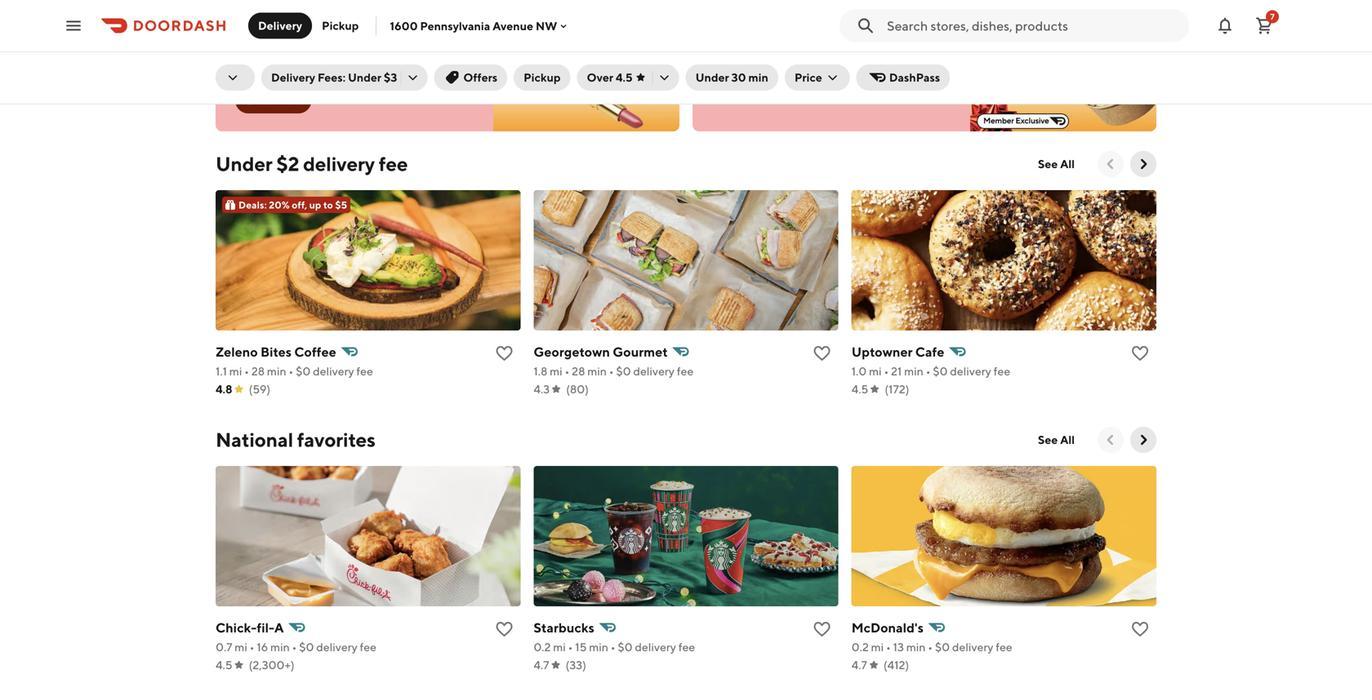 Task type: describe. For each thing, give the bounding box(es) containing it.
• down cafe
[[926, 365, 931, 378]]

price button
[[785, 65, 850, 91]]

mcdonald's
[[852, 620, 924, 636]]

and
[[837, 16, 865, 35]]

4.7 for mcdonald's
[[852, 659, 867, 672]]

0 horizontal spatial off
[[306, 16, 327, 35]]

order now
[[245, 94, 302, 107]]

up
[[309, 199, 321, 211]]

(2,300+)
[[249, 659, 295, 672]]

with
[[805, 35, 839, 54]]

1.0
[[852, 365, 867, 378]]

0.7 mi • 16 min • $​0 delivery fee
[[216, 641, 377, 654]]

mi left 13
[[871, 641, 884, 654]]

min for chick-fil-a
[[270, 641, 290, 654]]

get 20% off orders $30+ at cvs. up to $10 off code: deckcvs20. now - 12/12.
[[235, 16, 441, 76]]

all for national favorites
[[1060, 433, 1075, 447]]

over
[[587, 71, 614, 84]]

0 vertical spatial fees
[[801, 16, 833, 35]]

now
[[344, 62, 369, 76]]

0.2 mi • 15 min • $​0 delivery fee
[[534, 641, 695, 654]]

see all for under $2 delivery fee
[[1038, 157, 1075, 171]]

fil-
[[257, 620, 274, 636]]

deals:
[[239, 199, 267, 211]]

4.5 inside over 4.5 button
[[616, 71, 633, 84]]

delivery inside "under $2 delivery fee" link
[[303, 152, 375, 176]]

under $2 delivery fee
[[216, 152, 408, 176]]

• left 21
[[884, 365, 889, 378]]

1.8
[[534, 365, 548, 378]]

1600 pennsylvania avenue nw
[[390, 19, 557, 32]]

pickup for the leftmost pickup 'button'
[[322, 19, 359, 32]]

$5
[[335, 199, 347, 211]]

$​0 right 15
[[618, 641, 633, 654]]

national
[[216, 428, 293, 452]]

$30+
[[382, 16, 422, 35]]

delivery for zeleno bites coffee
[[313, 365, 354, 378]]

offers
[[464, 71, 498, 84]]

see for national favorites
[[1038, 433, 1058, 447]]

uptowner cafe
[[852, 344, 945, 360]]

(172)
[[885, 383, 910, 396]]

min for starbucks
[[589, 641, 609, 654]]

try it free
[[722, 71, 772, 84]]

coffee
[[294, 344, 336, 360]]

previous button of carousel image
[[1103, 156, 1119, 172]]

notification bell image
[[1216, 16, 1235, 36]]

21
[[891, 365, 902, 378]]

4.5 for uptowner cafe
[[852, 383, 869, 396]]

fee for uptowner cafe
[[994, 365, 1011, 378]]

order
[[245, 94, 277, 107]]

delivery for chick-fil-a
[[316, 641, 358, 654]]

click to add this store to your saved list image for uptowner cafe
[[1131, 344, 1150, 364]]

1.1 mi • 28 min • $​0 delivery fee
[[216, 365, 373, 378]]

4.3
[[534, 383, 550, 396]]

fee for georgetown gourmet
[[677, 365, 694, 378]]

zeleno
[[216, 344, 258, 360]]

fee for starbucks
[[679, 641, 695, 654]]

12/12.
[[378, 62, 408, 76]]

$3
[[384, 71, 397, 84]]

mi for georgetown
[[550, 365, 563, 378]]

1600
[[390, 19, 418, 32]]

7
[[1271, 12, 1275, 21]]

orders
[[330, 16, 379, 35]]

min for zeleno bites coffee
[[267, 365, 286, 378]]

$​0 for bites
[[296, 365, 311, 378]]

1 vertical spatial pickup button
[[514, 65, 571, 91]]

13
[[893, 641, 904, 654]]

price
[[795, 71, 822, 84]]

open menu image
[[64, 16, 83, 36]]

now
[[279, 94, 302, 107]]

cafe
[[916, 344, 945, 360]]

favorites
[[297, 428, 376, 452]]

georgetown gourmet
[[534, 344, 668, 360]]

pickup for bottommost pickup 'button'
[[524, 71, 561, 84]]

order now button
[[235, 87, 312, 114]]

min inside button
[[749, 71, 769, 84]]

click to add this store to your saved list image for bites
[[495, 344, 514, 364]]

national favorites
[[216, 428, 376, 452]]

over 4.5 button
[[577, 65, 679, 91]]

(33)
[[566, 659, 587, 672]]

click to add this store to your saved list image for gourmet
[[813, 344, 832, 364]]

• right 13
[[928, 641, 933, 654]]

deals: 20% off, up to $5
[[239, 199, 347, 211]]

up
[[277, 35, 299, 54]]

1 horizontal spatial to
[[323, 199, 333, 211]]

under 30 min
[[696, 71, 769, 84]]

1 vertical spatial fees
[[770, 35, 802, 54]]

next button of carousel image
[[1136, 432, 1152, 449]]

• down georgetown
[[565, 365, 570, 378]]

uptowner
[[852, 344, 913, 360]]

georgetown
[[534, 344, 610, 360]]

dashpass button
[[857, 65, 950, 91]]

(59)
[[249, 383, 271, 396]]

• left 13
[[886, 641, 891, 654]]

see all link for national favorites
[[1028, 427, 1085, 453]]

bites
[[261, 344, 292, 360]]

$2
[[276, 152, 299, 176]]

off,
[[292, 199, 307, 211]]

(412)
[[884, 659, 909, 672]]

chick-
[[216, 620, 257, 636]]

30
[[732, 71, 746, 84]]

under $2 delivery fee link
[[216, 151, 408, 177]]

avenue
[[493, 19, 533, 32]]

4.8
[[216, 383, 232, 396]]

get
[[235, 16, 264, 35]]

fee for mcdonald's
[[996, 641, 1013, 654]]

delivery button
[[248, 13, 312, 39]]

min for uptowner cafe
[[904, 365, 924, 378]]

at
[[425, 16, 441, 35]]



Task type: vqa. For each thing, say whether or not it's contained in the screenshot.


Task type: locate. For each thing, give the bounding box(es) containing it.
to right the up
[[323, 199, 333, 211]]

0 vertical spatial see all
[[1038, 157, 1075, 171]]

1.0 mi • 21 min • $​0 delivery fee
[[852, 365, 1011, 378]]

see for under $2 delivery fee
[[1038, 157, 1058, 171]]

pickup button up now
[[312, 13, 369, 39]]

28
[[251, 365, 265, 378], [572, 365, 585, 378]]

0.2 for mcdonald's
[[852, 641, 869, 654]]

1 horizontal spatial 4.7
[[852, 659, 867, 672]]

(80)
[[566, 383, 589, 396]]

see all link for under $2 delivery fee
[[1028, 151, 1085, 177]]

zeleno bites coffee
[[216, 344, 336, 360]]

gourmet
[[613, 344, 668, 360]]

to inside get 20% off orders $30+ at cvs. up to $10 off code: deckcvs20. now - 12/12.
[[303, 35, 319, 54]]

20% up up
[[268, 16, 302, 35]]

0 horizontal spatial under
[[216, 152, 273, 176]]

• down bites
[[289, 365, 294, 378]]

try it free button
[[712, 65, 782, 91]]

0 vertical spatial 20%
[[268, 16, 302, 35]]

delivery fees: under $3
[[271, 71, 397, 84]]

see all left previous button of carousel icon
[[1038, 433, 1075, 447]]

1 vertical spatial dashpass
[[889, 71, 940, 84]]

dashpass inside $0 delivery fees and reduced service fees with dashpass
[[842, 35, 915, 54]]

1 vertical spatial 20%
[[269, 199, 290, 211]]

• down "zeleno"
[[244, 365, 249, 378]]

0 vertical spatial see all link
[[1028, 151, 1085, 177]]

delivery inside $0 delivery fees and reduced service fees with dashpass
[[737, 16, 798, 35]]

see left previous button of carousel image
[[1038, 157, 1058, 171]]

delivery
[[737, 16, 798, 35], [303, 152, 375, 176], [313, 365, 354, 378], [633, 365, 675, 378], [950, 365, 992, 378], [316, 641, 358, 654], [635, 641, 676, 654], [952, 641, 994, 654]]

0 horizontal spatial 28
[[251, 365, 265, 378]]

1 horizontal spatial 0.2
[[852, 641, 869, 654]]

delivery right 13
[[952, 641, 994, 654]]

see left previous button of carousel icon
[[1038, 433, 1058, 447]]

0 vertical spatial 4.5
[[616, 71, 633, 84]]

under inside under 30 min button
[[696, 71, 729, 84]]

2 0.2 from the left
[[852, 641, 869, 654]]

click to add this store to your saved list image for starbucks
[[813, 620, 832, 640]]

see all link left previous button of carousel icon
[[1028, 427, 1085, 453]]

see all link left previous button of carousel image
[[1028, 151, 1085, 177]]

national favorites link
[[216, 427, 376, 453]]

all left previous button of carousel image
[[1060, 157, 1075, 171]]

0 horizontal spatial 4.5
[[216, 659, 232, 672]]

• left 16
[[250, 641, 255, 654]]

0 vertical spatial off
[[306, 16, 327, 35]]

min for georgetown gourmet
[[588, 365, 607, 378]]

28 for georgetown
[[572, 365, 585, 378]]

reduced
[[869, 16, 932, 35]]

cvs.
[[235, 35, 273, 54]]

fee for zeleno bites coffee
[[357, 365, 373, 378]]

delivery for georgetown gourmet
[[633, 365, 675, 378]]

1.8 mi • 28 min • $​0 delivery fee
[[534, 365, 694, 378]]

mi for chick-
[[235, 641, 247, 654]]

$0 delivery fees and reduced service fees with dashpass
[[712, 16, 932, 54]]

$​0 right 16
[[299, 641, 314, 654]]

off
[[306, 16, 327, 35], [353, 35, 375, 54]]

min right 21
[[904, 365, 924, 378]]

mi for zeleno
[[229, 365, 242, 378]]

$​0 down coffee
[[296, 365, 311, 378]]

$​0 down gourmet at the left
[[616, 365, 631, 378]]

16
[[257, 641, 268, 654]]

see all link
[[1028, 151, 1085, 177], [1028, 427, 1085, 453]]

1 vertical spatial off
[[353, 35, 375, 54]]

2 items, open order cart image
[[1255, 16, 1274, 36]]

4.7 left (33)
[[534, 659, 549, 672]]

free
[[751, 71, 772, 84]]

previous button of carousel image
[[1103, 432, 1119, 449]]

under inside "under $2 delivery fee" link
[[216, 152, 273, 176]]

1600 pennsylvania avenue nw button
[[390, 19, 570, 32]]

1 horizontal spatial pickup
[[524, 71, 561, 84]]

28 up (80)
[[572, 365, 585, 378]]

fees
[[801, 16, 833, 35], [770, 35, 802, 54]]

see all left previous button of carousel image
[[1038, 157, 1075, 171]]

min down georgetown gourmet
[[588, 365, 607, 378]]

all left previous button of carousel icon
[[1060, 433, 1075, 447]]

offers button
[[434, 65, 507, 91]]

1.1
[[216, 365, 227, 378]]

28 for zeleno
[[251, 365, 265, 378]]

1 28 from the left
[[251, 365, 265, 378]]

Store search: begin typing to search for stores available on DoorDash text field
[[887, 17, 1180, 35]]

$​0 for cafe
[[933, 365, 948, 378]]

dashpass
[[842, 35, 915, 54], [889, 71, 940, 84]]

1 horizontal spatial click to add this store to your saved list image
[[1131, 344, 1150, 364]]

fee for chick-fil-a
[[360, 641, 377, 654]]

0 vertical spatial pickup
[[322, 19, 359, 32]]

4.5
[[616, 71, 633, 84], [852, 383, 869, 396], [216, 659, 232, 672]]

0.2 down mcdonald's
[[852, 641, 869, 654]]

• left 15
[[568, 641, 573, 654]]

under for under $2 delivery fee
[[216, 152, 273, 176]]

nw
[[536, 19, 557, 32]]

4.7 for starbucks
[[534, 659, 549, 672]]

20%
[[268, 16, 302, 35], [269, 199, 290, 211]]

0 vertical spatial dashpass
[[842, 35, 915, 54]]

delivery inside "delivery" "button"
[[258, 19, 302, 32]]

delivery for starbucks
[[635, 641, 676, 654]]

click to add this store to your saved list image
[[495, 344, 514, 364], [813, 344, 832, 364], [495, 620, 514, 640], [1131, 620, 1150, 640]]

1 4.7 from the left
[[534, 659, 549, 672]]

mi right 1.0 at the right of page
[[869, 365, 882, 378]]

delivery up up
[[258, 19, 302, 32]]

20% left off,
[[269, 199, 290, 211]]

fee
[[379, 152, 408, 176], [357, 365, 373, 378], [677, 365, 694, 378], [994, 365, 1011, 378], [360, 641, 377, 654], [679, 641, 695, 654], [996, 641, 1013, 654]]

mi
[[229, 365, 242, 378], [550, 365, 563, 378], [869, 365, 882, 378], [235, 641, 247, 654], [553, 641, 566, 654], [871, 641, 884, 654]]

0 horizontal spatial click to add this store to your saved list image
[[813, 620, 832, 640]]

1 horizontal spatial 4.5
[[616, 71, 633, 84]]

fees left with
[[770, 35, 802, 54]]

0 horizontal spatial to
[[303, 35, 319, 54]]

2 see all from the top
[[1038, 433, 1075, 447]]

under
[[348, 71, 382, 84], [696, 71, 729, 84], [216, 152, 273, 176]]

0.2 mi • 13 min • $​0 delivery fee
[[852, 641, 1013, 654]]

starbucks
[[534, 620, 595, 636]]

delivery for delivery
[[258, 19, 302, 32]]

2 vertical spatial 4.5
[[216, 659, 232, 672]]

fees up with
[[801, 16, 833, 35]]

1 see all from the top
[[1038, 157, 1075, 171]]

2 see all link from the top
[[1028, 427, 1085, 453]]

$​0 for fil-
[[299, 641, 314, 654]]

min down bites
[[267, 365, 286, 378]]

over 4.5
[[587, 71, 633, 84]]

2 all from the top
[[1060, 433, 1075, 447]]

2 horizontal spatial 4.5
[[852, 383, 869, 396]]

chick-fil-a
[[216, 620, 284, 636]]

pickup button down nw
[[514, 65, 571, 91]]

1 see all link from the top
[[1028, 151, 1085, 177]]

$0
[[712, 16, 734, 35]]

$​0 down cafe
[[933, 365, 948, 378]]

delivery for delivery fees: under $3
[[271, 71, 315, 84]]

1 vertical spatial see all link
[[1028, 427, 1085, 453]]

try
[[722, 71, 739, 84]]

1 vertical spatial pickup
[[524, 71, 561, 84]]

• up (2,300+)
[[292, 641, 297, 654]]

off up the $10
[[306, 16, 327, 35]]

1 horizontal spatial under
[[348, 71, 382, 84]]

0 horizontal spatial 4.7
[[534, 659, 549, 672]]

fees:
[[318, 71, 346, 84]]

pennsylvania
[[420, 19, 490, 32]]

0 vertical spatial all
[[1060, 157, 1075, 171]]

1 vertical spatial see
[[1038, 433, 1058, 447]]

under left $3
[[348, 71, 382, 84]]

pickup button
[[312, 13, 369, 39], [514, 65, 571, 91]]

4.5 down 1.0 at the right of page
[[852, 383, 869, 396]]

mi for uptowner
[[869, 365, 882, 378]]

delivery up $5
[[303, 152, 375, 176]]

min right 16
[[270, 641, 290, 654]]

delivery down coffee
[[313, 365, 354, 378]]

-
[[371, 62, 376, 76]]

deckcvs20.
[[269, 62, 342, 76]]

0 vertical spatial delivery
[[258, 19, 302, 32]]

1 vertical spatial see all
[[1038, 433, 1075, 447]]

to right up
[[303, 35, 319, 54]]

20% for off
[[268, 16, 302, 35]]

delivery down gourmet at the left
[[633, 365, 675, 378]]

mi down starbucks
[[553, 641, 566, 654]]

15
[[575, 641, 587, 654]]

1 horizontal spatial off
[[353, 35, 375, 54]]

2 28 from the left
[[572, 365, 585, 378]]

0 vertical spatial pickup button
[[312, 13, 369, 39]]

1 vertical spatial to
[[323, 199, 333, 211]]

1 vertical spatial click to add this store to your saved list image
[[813, 620, 832, 640]]

4.5 for chick-fil-a
[[216, 659, 232, 672]]

$10
[[322, 35, 350, 54]]

min right 15
[[589, 641, 609, 654]]

1 horizontal spatial pickup button
[[514, 65, 571, 91]]

mi right 0.7
[[235, 641, 247, 654]]

under for under 30 min
[[696, 71, 729, 84]]

delivery right 21
[[950, 365, 992, 378]]

code:
[[235, 62, 267, 76]]

dashpass inside button
[[889, 71, 940, 84]]

all for under $2 delivery fee
[[1060, 157, 1075, 171]]

0.7
[[216, 641, 232, 654]]

7 button
[[1248, 9, 1281, 42]]

delivery right 15
[[635, 641, 676, 654]]

see all
[[1038, 157, 1075, 171], [1038, 433, 1075, 447]]

20% for off,
[[269, 199, 290, 211]]

4.7 left the "(412)"
[[852, 659, 867, 672]]

0 horizontal spatial pickup button
[[312, 13, 369, 39]]

see all for national favorites
[[1038, 433, 1075, 447]]

$​0 for gourmet
[[616, 365, 631, 378]]

0 horizontal spatial pickup
[[322, 19, 359, 32]]

• right 15
[[611, 641, 616, 654]]

under left 30
[[696, 71, 729, 84]]

1 all from the top
[[1060, 157, 1075, 171]]

0 vertical spatial to
[[303, 35, 319, 54]]

pickup down nw
[[524, 71, 561, 84]]

2 horizontal spatial under
[[696, 71, 729, 84]]

1 see from the top
[[1038, 157, 1058, 171]]

delivery right 16
[[316, 641, 358, 654]]

1 vertical spatial all
[[1060, 433, 1075, 447]]

next button of carousel image
[[1136, 156, 1152, 172]]

a
[[274, 620, 284, 636]]

delivery up now
[[271, 71, 315, 84]]

delivery up service
[[737, 16, 798, 35]]

0 vertical spatial see
[[1038, 157, 1058, 171]]

to
[[303, 35, 319, 54], [323, 199, 333, 211]]

click to add this store to your saved list image for fil-
[[495, 620, 514, 640]]

28 up (59)
[[251, 365, 265, 378]]

0 horizontal spatial 0.2
[[534, 641, 551, 654]]

0.2 down starbucks
[[534, 641, 551, 654]]

delivery for uptowner cafe
[[950, 365, 992, 378]]

4.5 down 0.7
[[216, 659, 232, 672]]

mi right 1.8
[[550, 365, 563, 378]]

delivery for mcdonald's
[[952, 641, 994, 654]]

1 vertical spatial 4.5
[[852, 383, 869, 396]]

min for mcdonald's
[[907, 641, 926, 654]]

off down orders on the top of page
[[353, 35, 375, 54]]

under up deals:
[[216, 152, 273, 176]]

4.7
[[534, 659, 549, 672], [852, 659, 867, 672]]

$​0 right 13
[[935, 641, 950, 654]]

click to add this store to your saved list image
[[1131, 344, 1150, 364], [813, 620, 832, 640]]

2 see from the top
[[1038, 433, 1058, 447]]

1 0.2 from the left
[[534, 641, 551, 654]]

1 vertical spatial delivery
[[271, 71, 315, 84]]

• down georgetown gourmet
[[609, 365, 614, 378]]

0.2 for starbucks
[[534, 641, 551, 654]]

4.5 right over
[[616, 71, 633, 84]]

min right 13
[[907, 641, 926, 654]]

min right 30
[[749, 71, 769, 84]]

under 30 min button
[[686, 65, 778, 91]]

pickup up the $10
[[322, 19, 359, 32]]

0 vertical spatial click to add this store to your saved list image
[[1131, 344, 1150, 364]]

20% inside get 20% off orders $30+ at cvs. up to $10 off code: deckcvs20. now - 12/12.
[[268, 16, 302, 35]]

0.2
[[534, 641, 551, 654], [852, 641, 869, 654]]

see
[[1038, 157, 1058, 171], [1038, 433, 1058, 447]]

mi right 1.1
[[229, 365, 242, 378]]

service
[[712, 35, 767, 54]]

it
[[741, 71, 749, 84]]

1 horizontal spatial 28
[[572, 365, 585, 378]]

2 4.7 from the left
[[852, 659, 867, 672]]



